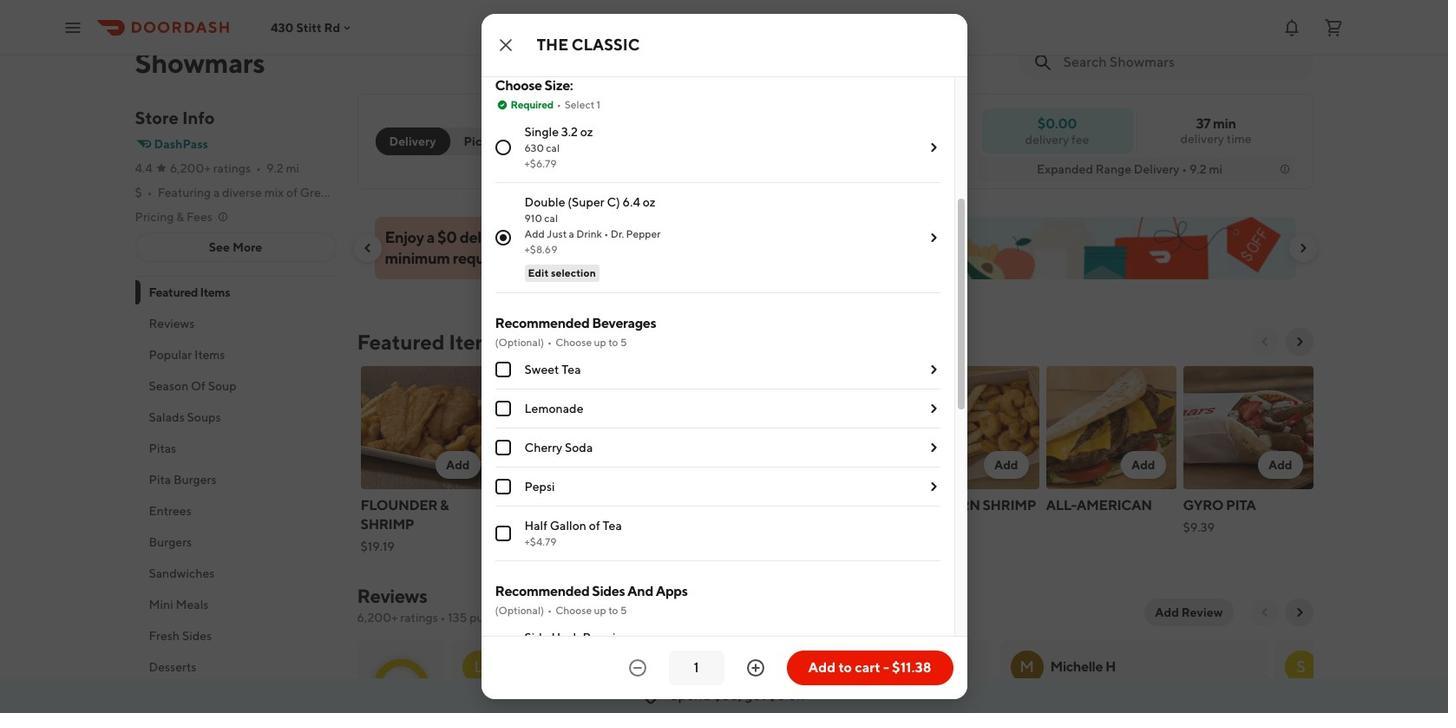 Task type: vqa. For each thing, say whether or not it's contained in the screenshot.
the Client
no



Task type: describe. For each thing, give the bounding box(es) containing it.
add button for world famous fish sandwich
[[573, 451, 618, 479]]

single 3.2 oz 630 cal +$6.79
[[525, 125, 593, 170]]

(super for regular
[[556, 0, 593, 2]]

michelle
[[1051, 659, 1103, 675]]

brittany
[[776, 659, 826, 675]]

+$4.79
[[525, 536, 557, 549]]

choose inside recommended sides and apps (optional) • choose up to 5
[[556, 604, 592, 617]]

10 photos button
[[1210, 0, 1303, 21]]

enjoy
[[385, 228, 424, 247]]

featured items heading
[[357, 328, 503, 356]]

fresh sides button
[[135, 621, 336, 652]]

$9.39
[[1184, 521, 1215, 535]]

& for flounder
[[440, 497, 449, 514]]

store
[[135, 108, 179, 128]]

sandwiches button
[[135, 558, 336, 589]]

+$6.79
[[525, 157, 557, 170]]

0 vertical spatial 4.4
[[135, 161, 153, 175]]

choose inside recommended beverages (optional) • choose up to 5
[[556, 336, 592, 349]]

add button for all-american
[[1121, 451, 1166, 479]]

add review button
[[1145, 599, 1234, 627]]

Pickup radio
[[440, 128, 517, 155]]

pepper
[[626, 228, 661, 241]]

add button for gyro pita
[[1259, 451, 1303, 479]]

calabash shrimp*
[[635, 497, 709, 533]]

flounder
[[361, 497, 438, 514]]

j
[[829, 659, 835, 675]]

oz for cal
[[643, 196, 656, 209]]

previous image
[[1258, 606, 1272, 620]]

$0.00
[[1038, 115, 1077, 132]]

& for pricing
[[176, 210, 184, 224]]

reviews button
[[135, 308, 336, 339]]

0 vertical spatial next button of carousel image
[[1296, 241, 1310, 255]]

world
[[498, 497, 551, 514]]

m
[[1020, 658, 1035, 676]]

rd
[[324, 20, 340, 34]]

first
[[596, 228, 623, 247]]

+$8.69
[[525, 243, 558, 256]]

recommended sides and apps group
[[495, 583, 941, 714]]

0 horizontal spatial ratings
[[213, 161, 251, 175]]

just inside double (super c) 6.4 oz 910 cal add just a drink • dr. pepper +$8.69
[[547, 228, 567, 241]]

the inside the classic dialog
[[537, 36, 569, 54]]

0 vertical spatial featured items
[[149, 286, 230, 299]]

time
[[1227, 132, 1252, 146]]

meals
[[176, 598, 209, 612]]

910
[[525, 212, 542, 225]]

pita
[[149, 473, 171, 487]]

$12.68
[[513, 30, 549, 44]]

double (super c) 6.4 oz 910 cal add just a drink • dr. pepper +$8.69
[[525, 196, 661, 256]]

Delivery radio
[[375, 128, 450, 155]]

• inside reviews 6,200+ ratings • 135 public reviews
[[441, 611, 446, 625]]

choose size: group
[[495, 77, 941, 294]]

430
[[271, 20, 294, 34]]

0 items, open order cart image
[[1324, 17, 1345, 38]]

135
[[448, 611, 467, 625]]

• select 1
[[557, 98, 601, 111]]

dr.
[[611, 228, 624, 241]]

(super for •
[[568, 196, 605, 209]]

pricing & fees button
[[135, 208, 230, 226]]

630
[[525, 142, 544, 155]]

add button for calabash shrimp*
[[710, 451, 755, 479]]

-
[[884, 660, 890, 676]]

featured inside featured items "heading"
[[357, 330, 445, 354]]

items inside 'button'
[[194, 348, 225, 362]]

Lemonade checkbox
[[495, 401, 511, 417]]

recommended beverages (optional) • choose up to 5
[[495, 315, 657, 349]]

$10.78 button
[[783, 0, 1065, 45]]

add inside add review button
[[1156, 606, 1179, 620]]

cherry soda
[[525, 441, 593, 455]]

pitas
[[149, 442, 176, 456]]

add inside double (super c) 6.4 oz 910 cal add just a drink • dr. pepper +$8.69
[[525, 228, 545, 241]]

popcorn shrimp
[[909, 497, 1037, 514]]

burgers button
[[135, 527, 336, 558]]

puppies
[[583, 631, 628, 645]]

pickup
[[464, 135, 503, 148]]

37 min delivery time
[[1181, 115, 1252, 146]]

lemonade
[[525, 402, 584, 416]]

fee inside $0.00 delivery fee
[[1072, 132, 1090, 146]]

desserts button
[[135, 652, 336, 683]]

burgers inside button
[[174, 473, 217, 487]]

up inside recommended sides and apps (optional) • choose up to 5
[[594, 604, 607, 617]]

of
[[589, 519, 600, 533]]

double for double (super c) 6.4 oz • add just a side • regular fries
[[513, 0, 553, 2]]

gallon
[[550, 519, 587, 533]]

c) for fries
[[595, 0, 608, 2]]

on
[[542, 228, 560, 247]]

5/17/23
[[535, 692, 572, 705]]

fee inside enjoy a $0 delivery fee on your first order, $5 subtotal minimum required.
[[517, 228, 539, 247]]

1 horizontal spatial shrimp
[[983, 497, 1037, 514]]

decrease quantity by 1 image
[[627, 658, 648, 679]]

up inside recommended beverages (optional) • choose up to 5
[[594, 336, 607, 349]]

add review
[[1156, 606, 1223, 620]]

flounder & shrimp image
[[361, 366, 491, 490]]

reviews
[[507, 611, 548, 625]]

popcorn
[[909, 497, 981, 514]]

popular
[[149, 348, 192, 362]]

recommended sides and apps (optional) • choose up to 5
[[495, 584, 688, 617]]

$19.19
[[361, 540, 395, 554]]

stitt
[[296, 20, 322, 34]]

0 horizontal spatial 9.2
[[266, 161, 284, 175]]

order for b
[[905, 692, 933, 705]]

$5 inside enjoy a $0 delivery fee on your first order, $5 subtotal minimum required.
[[668, 228, 687, 247]]

the classic dialog
[[481, 0, 1065, 714]]

430 stitt rd button
[[271, 20, 354, 34]]

range
[[1096, 162, 1132, 176]]

1 horizontal spatial 9.2
[[1190, 162, 1207, 176]]

expanded range delivery • 9.2 mi
[[1037, 162, 1223, 176]]

salads soups
[[149, 411, 221, 424]]

brittany j
[[776, 659, 835, 675]]

reviews for reviews 6,200+ ratings • 135 public reviews
[[357, 585, 427, 608]]

pita
[[1227, 497, 1256, 514]]

to inside recommended beverages (optional) • choose up to 5
[[609, 336, 618, 349]]

popular items
[[149, 348, 225, 362]]

get
[[745, 687, 766, 704]]

edit selection
[[528, 267, 596, 280]]

recommended for recommended sides and apps
[[495, 584, 590, 600]]

recommended beverages group
[[495, 314, 941, 562]]

sides for fresh
[[182, 629, 212, 643]]

$8.39
[[498, 540, 529, 554]]

beverages
[[592, 315, 657, 332]]

reviews 6,200+ ratings • 135 public reviews
[[357, 585, 548, 625]]

5 inside recommended sides and apps (optional) • choose up to 5
[[621, 604, 627, 617]]

season
[[149, 379, 189, 393]]

items inside "heading"
[[449, 330, 503, 354]]

to inside recommended sides and apps (optional) • choose up to 5
[[609, 604, 618, 617]]

spend $35, get $5 off
[[670, 687, 806, 704]]

delivery inside '37 min delivery time'
[[1181, 132, 1225, 146]]

• inside recommended beverages (optional) • choose up to 5
[[548, 336, 552, 349]]

pita burgers
[[149, 473, 217, 487]]

shrimp inside flounder & shrimp $19.19
[[361, 516, 414, 533]]

1 vertical spatial $5
[[769, 687, 786, 704]]

mini
[[149, 598, 173, 612]]

oz inside single 3.2 oz 630 cal +$6.79
[[580, 125, 593, 139]]

single
[[525, 125, 559, 139]]

entrees button
[[135, 496, 336, 527]]

michelle h
[[1051, 659, 1116, 675]]

entrees
[[149, 504, 192, 518]]

sandwiches
[[149, 567, 215, 581]]

open menu image
[[62, 17, 83, 38]]

showmars
[[135, 46, 265, 79]]

all-american
[[1046, 497, 1152, 514]]

store info
[[135, 108, 215, 128]]

double for double (super c) 6.4 oz 910 cal add just a drink • dr. pepper +$8.69
[[525, 196, 566, 209]]



Task type: locate. For each thing, give the bounding box(es) containing it.
cal inside single 3.2 oz 630 cal +$6.79
[[546, 142, 560, 155]]

2 vertical spatial oz
[[643, 196, 656, 209]]

classic down the classic image
[[802, 497, 859, 514]]

0 horizontal spatial sides
[[182, 629, 212, 643]]

Current quantity is 1 number field
[[679, 659, 714, 678]]

tea right sweet
[[562, 363, 581, 377]]

sweet
[[525, 363, 559, 377]]

delivery left pickup option
[[389, 135, 436, 148]]

order
[[630, 692, 659, 705], [905, 692, 933, 705]]

selection
[[551, 267, 596, 280]]

your
[[563, 228, 593, 247]]

increase quantity by 1 image
[[745, 658, 766, 679]]

review
[[1182, 606, 1223, 620]]

0 horizontal spatial a
[[427, 228, 435, 247]]

0 vertical spatial recommended
[[495, 315, 590, 332]]

2 recommended from the top
[[495, 584, 590, 600]]

0 vertical spatial &
[[176, 210, 184, 224]]

sandwich
[[531, 516, 609, 533]]

1 vertical spatial tea
[[603, 519, 622, 533]]

1 horizontal spatial doordash
[[855, 692, 903, 705]]

Item Search search field
[[1064, 53, 1300, 72]]

american
[[1077, 497, 1152, 514]]

double inside double (super c) 6.4 oz 910 cal add just a drink • dr. pepper +$8.69
[[525, 196, 566, 209]]

gyro
[[1184, 497, 1224, 514]]

reviews up popular
[[149, 317, 195, 331]]

0 horizontal spatial featured items
[[149, 286, 230, 299]]

side inside "double (super c) 6.4 oz • add just a side • regular fries"
[[714, 0, 739, 2]]

Cherry Soda checkbox
[[495, 440, 511, 456]]

2 5 from the top
[[621, 604, 627, 617]]

shrimp down the flounder at left bottom
[[361, 516, 414, 533]]

sides inside button
[[182, 629, 212, 643]]

• doordash order for b
[[849, 692, 933, 705]]

1 vertical spatial the
[[772, 497, 799, 514]]

all american image
[[1046, 366, 1177, 490]]

season of soup
[[149, 379, 237, 393]]

0 horizontal spatial just
[[547, 228, 567, 241]]

0 vertical spatial fee
[[1072, 132, 1090, 146]]

pita burgers button
[[135, 464, 336, 496]]

side hush puppies
[[525, 631, 628, 645]]

0 vertical spatial (optional)
[[495, 336, 544, 349]]

popular items button
[[135, 339, 336, 371]]

doordash for b
[[855, 692, 903, 705]]

1 horizontal spatial 6,200+
[[357, 611, 398, 625]]

2/18/23
[[809, 692, 847, 705]]

sides left and
[[592, 584, 625, 600]]

0 horizontal spatial classic
[[572, 36, 640, 54]]

0 horizontal spatial the
[[537, 36, 569, 54]]

0 vertical spatial 6.4
[[611, 0, 628, 2]]

1 horizontal spatial classic
[[802, 497, 859, 514]]

0 horizontal spatial $5
[[668, 228, 687, 247]]

5 inside recommended beverages (optional) • choose up to 5
[[621, 336, 627, 349]]

1 vertical spatial delivery
[[1134, 162, 1180, 176]]

featured
[[149, 286, 198, 299], [357, 330, 445, 354]]

6,200+ inside reviews 6,200+ ratings • 135 public reviews
[[357, 611, 398, 625]]

info
[[182, 108, 215, 128]]

0 vertical spatial cal
[[546, 142, 560, 155]]

3 add button from the left
[[710, 451, 755, 479]]

2 order from the left
[[905, 692, 933, 705]]

1 vertical spatial 4.4
[[388, 677, 414, 697]]

1 add button from the left
[[436, 451, 480, 479]]

required.
[[453, 249, 515, 267]]

6,200+ down reviews link
[[357, 611, 398, 625]]

oz
[[631, 0, 644, 2], [580, 125, 593, 139], [643, 196, 656, 209]]

add button for flounder & shrimp
[[436, 451, 480, 479]]

spend
[[670, 687, 711, 704]]

0 vertical spatial up
[[594, 336, 607, 349]]

delivery
[[1181, 132, 1225, 146], [1026, 132, 1070, 146], [460, 228, 514, 247]]

sweet tea
[[525, 363, 581, 377]]

reviews link
[[357, 585, 427, 608]]

6.4 for dr.
[[623, 196, 641, 209]]

to down the beverages
[[609, 336, 618, 349]]

featured up popular
[[149, 286, 198, 299]]

burgers down 'entrees'
[[149, 536, 192, 549]]

add button for popcorn shrimp
[[984, 451, 1029, 479]]

(optional) inside recommended beverages (optional) • choose up to 5
[[495, 336, 544, 349]]

up down the beverages
[[594, 336, 607, 349]]

1 horizontal spatial delivery
[[1134, 162, 1180, 176]]

0 horizontal spatial mi
[[286, 161, 299, 175]]

(super inside double (super c) 6.4 oz 910 cal add just a drink • dr. pepper +$8.69
[[568, 196, 605, 209]]

6 add button from the left
[[1121, 451, 1166, 479]]

pepsi
[[525, 480, 555, 494]]

3.2
[[561, 125, 578, 139]]

expanded range delivery • 9.2 mi image
[[1278, 162, 1292, 176]]

delivery left time
[[1181, 132, 1225, 146]]

mi down '37 min delivery time'
[[1210, 162, 1223, 176]]

0 horizontal spatial reviews
[[149, 317, 195, 331]]

desserts
[[149, 661, 196, 674]]

recommended inside recommended beverages (optional) • choose up to 5
[[495, 315, 590, 332]]

see more
[[209, 240, 262, 254]]

famous
[[554, 497, 614, 514]]

0 vertical spatial 6,200+
[[170, 161, 211, 175]]

tea inside half gallon of tea +$4.79
[[603, 519, 622, 533]]

1 vertical spatial ratings
[[400, 611, 438, 625]]

delivery inside enjoy a $0 delivery fee on your first order, $5 subtotal minimum required.
[[460, 228, 514, 247]]

close the classic image
[[495, 35, 516, 56]]

fees
[[187, 210, 213, 224]]

choose up "side hush puppies"
[[556, 604, 592, 617]]

9.2 down '37 min delivery time'
[[1190, 162, 1207, 176]]

1 vertical spatial reviews
[[357, 585, 427, 608]]

world famous fish sandwich image
[[498, 366, 628, 490]]

0 horizontal spatial 6,200+
[[170, 161, 211, 175]]

4.4
[[135, 161, 153, 175], [388, 677, 414, 697]]

double up "910"
[[525, 196, 566, 209]]

fee down "910"
[[517, 228, 539, 247]]

0 horizontal spatial side
[[525, 631, 549, 645]]

classic inside dialog
[[572, 36, 640, 54]]

photos
[[1254, 0, 1293, 14]]

1 doordash from the left
[[581, 692, 628, 705]]

430 stitt rd
[[271, 20, 340, 34]]

fresh sides
[[149, 629, 212, 643]]

choose up required on the top left of page
[[495, 77, 542, 94]]

a inside enjoy a $0 delivery fee on your first order, $5 subtotal minimum required.
[[427, 228, 435, 247]]

h
[[1106, 659, 1116, 675]]

1 horizontal spatial featured items
[[357, 330, 503, 354]]

1 (optional) from the top
[[495, 336, 544, 349]]

tea right of
[[603, 519, 622, 533]]

fries
[[558, 5, 585, 19]]

order down '$11.38'
[[905, 692, 933, 705]]

ratings down reviews link
[[400, 611, 438, 625]]

reviews down '$19.19'
[[357, 585, 427, 608]]

0 vertical spatial just
[[680, 0, 703, 2]]

• doordash order down -
[[849, 692, 933, 705]]

0 vertical spatial the
[[537, 36, 569, 54]]

select
[[565, 98, 595, 111]]

(optional)
[[495, 336, 544, 349], [495, 604, 544, 617]]

0 horizontal spatial tea
[[562, 363, 581, 377]]

0 vertical spatial previous button of carousel image
[[361, 241, 375, 255]]

items up of
[[194, 348, 225, 362]]

(super up drink
[[568, 196, 605, 209]]

add to cart - $11.38 button
[[787, 651, 954, 686]]

add inside "double (super c) 6.4 oz • add just a side • regular fries"
[[654, 0, 677, 2]]

1 horizontal spatial the
[[772, 497, 799, 514]]

1 vertical spatial 6,200+
[[357, 611, 398, 625]]

0 horizontal spatial order
[[630, 692, 659, 705]]

5 down the beverages
[[621, 336, 627, 349]]

up up puppies
[[594, 604, 607, 617]]

&
[[176, 210, 184, 224], [440, 497, 449, 514]]

ratings left 9.2 mi
[[213, 161, 251, 175]]

(super up fries
[[556, 0, 593, 2]]

1 horizontal spatial side
[[714, 0, 739, 2]]

4 add button from the left
[[847, 451, 892, 479]]

0 vertical spatial featured
[[149, 286, 198, 299]]

popcorn shrimp image
[[909, 366, 1039, 490]]

1 horizontal spatial ratings
[[400, 611, 438, 625]]

Pepsi checkbox
[[495, 479, 511, 495]]

0 vertical spatial choose
[[495, 77, 542, 94]]

0 vertical spatial reviews
[[149, 317, 195, 331]]

1 vertical spatial classic
[[802, 497, 859, 514]]

$5 right order,
[[668, 228, 687, 247]]

• doordash order for l
[[574, 692, 659, 705]]

• inside double (super c) 6.4 oz 910 cal add just a drink • dr. pepper +$8.69
[[604, 228, 609, 241]]

1 horizontal spatial mi
[[1210, 162, 1223, 176]]

0 vertical spatial 5
[[621, 336, 627, 349]]

doordash down decrease quantity by 1 image
[[581, 692, 628, 705]]

5
[[621, 336, 627, 349], [621, 604, 627, 617]]

$5
[[668, 228, 687, 247], [769, 687, 786, 704]]

doordash
[[581, 692, 628, 705], [855, 692, 903, 705]]

featured down minimum
[[357, 330, 445, 354]]

None radio
[[495, 140, 511, 156], [495, 230, 511, 246], [495, 140, 511, 156], [495, 230, 511, 246]]

delivery inside radio
[[389, 135, 436, 148]]

6.4 for fries
[[611, 0, 628, 2]]

c) inside double (super c) 6.4 oz 910 cal add just a drink • dr. pepper +$8.69
[[607, 196, 620, 209]]

hush
[[552, 631, 580, 645]]

a inside double (super c) 6.4 oz 910 cal add just a drink • dr. pepper +$8.69
[[569, 228, 575, 241]]

$ •
[[135, 186, 152, 200]]

to right the j
[[839, 660, 852, 676]]

$0.00 delivery fee
[[1026, 115, 1090, 146]]

7 add button from the left
[[1259, 451, 1303, 479]]

1 recommended from the top
[[495, 315, 590, 332]]

a inside "double (super c) 6.4 oz • add just a side • regular fries"
[[705, 0, 712, 2]]

2 horizontal spatial delivery
[[1181, 132, 1225, 146]]

fee down $0.00
[[1072, 132, 1090, 146]]

add button for the classic
[[847, 451, 892, 479]]

9.2 right 6,200+ ratings •
[[266, 161, 284, 175]]

$5 left 'off'
[[769, 687, 786, 704]]

items up sweet tea checkbox
[[449, 330, 503, 354]]

burgers
[[174, 473, 217, 487], [149, 536, 192, 549]]

size:
[[545, 77, 573, 94]]

0 vertical spatial double
[[513, 0, 553, 2]]

& inside button
[[176, 210, 184, 224]]

0 horizontal spatial the classic
[[537, 36, 640, 54]]

1 horizontal spatial • doordash order
[[849, 692, 933, 705]]

• doordash order down decrease quantity by 1 image
[[574, 692, 659, 705]]

cal right "910"
[[545, 212, 558, 225]]

1 horizontal spatial delivery
[[1026, 132, 1070, 146]]

1 horizontal spatial featured
[[357, 330, 445, 354]]

up
[[594, 336, 607, 349], [594, 604, 607, 617]]

order methods option group
[[375, 128, 517, 155]]

1 horizontal spatial reviews
[[357, 585, 427, 608]]

& right the flounder at left bottom
[[440, 497, 449, 514]]

2 up from the top
[[594, 604, 607, 617]]

add inside add to cart - $11.38 button
[[809, 660, 836, 676]]

double inside "double (super c) 6.4 oz • add just a side • regular fries"
[[513, 0, 553, 2]]

1 horizontal spatial previous button of carousel image
[[1258, 335, 1272, 349]]

c) inside "double (super c) 6.4 oz • add just a side • regular fries"
[[595, 0, 608, 2]]

world famous fish sandwich $8.39
[[498, 497, 614, 554]]

(optional) right 135
[[495, 604, 544, 617]]

(optional) inside recommended sides and apps (optional) • choose up to 5
[[495, 604, 544, 617]]

1 horizontal spatial $5
[[769, 687, 786, 704]]

1 vertical spatial just
[[547, 228, 567, 241]]

1 vertical spatial oz
[[580, 125, 593, 139]]

delivery up required.
[[460, 228, 514, 247]]

previous button of carousel image
[[361, 241, 375, 255], [1258, 335, 1272, 349]]

drink
[[577, 228, 602, 241]]

delivery down $0.00
[[1026, 132, 1070, 146]]

choose inside choose size: group
[[495, 77, 542, 94]]

soup
[[208, 379, 237, 393]]

1 • doordash order from the left
[[574, 692, 659, 705]]

c) for dr.
[[607, 196, 620, 209]]

salads
[[149, 411, 185, 424]]

gyro pita image
[[1184, 366, 1314, 490]]

season of soup button
[[135, 371, 336, 402]]

notification bell image
[[1282, 17, 1303, 38]]

• inside recommended sides and apps (optional) • choose up to 5
[[548, 604, 552, 617]]

cherry
[[525, 441, 563, 455]]

reviews for reviews
[[149, 317, 195, 331]]

just inside "double (super c) 6.4 oz • add just a side • regular fries"
[[680, 0, 703, 2]]

burgers inside button
[[149, 536, 192, 549]]

2 doordash from the left
[[855, 692, 903, 705]]

burgers right pita
[[174, 473, 217, 487]]

1 horizontal spatial 4.4
[[388, 677, 414, 697]]

order down decrease quantity by 1 image
[[630, 692, 659, 705]]

1 vertical spatial previous button of carousel image
[[1258, 335, 1272, 349]]

1 vertical spatial next button of carousel image
[[1293, 335, 1307, 349]]

1 order from the left
[[630, 692, 659, 705]]

0 horizontal spatial doordash
[[581, 692, 628, 705]]

the classic down fries
[[537, 36, 640, 54]]

1 horizontal spatial just
[[680, 0, 703, 2]]

None checkbox
[[495, 526, 511, 542]]

(super inside "double (super c) 6.4 oz • add just a side • regular fries"
[[556, 0, 593, 2]]

0 vertical spatial to
[[609, 336, 618, 349]]

double
[[513, 0, 553, 2], [525, 196, 566, 209]]

0 vertical spatial classic
[[572, 36, 640, 54]]

select promotional banner element
[[811, 280, 860, 311]]

the classic image
[[772, 366, 902, 490]]

sides down meals
[[182, 629, 212, 643]]

sides inside recommended sides and apps (optional) • choose up to 5
[[592, 584, 625, 600]]

off
[[789, 687, 806, 704]]

0 horizontal spatial previous button of carousel image
[[361, 241, 375, 255]]

order for l
[[630, 692, 659, 705]]

0 vertical spatial shrimp
[[983, 497, 1037, 514]]

recommended for recommended beverages
[[495, 315, 590, 332]]

double up regular
[[513, 0, 553, 2]]

1 vertical spatial &
[[440, 497, 449, 514]]

1 vertical spatial 5
[[621, 604, 627, 617]]

featured items up sweet tea checkbox
[[357, 330, 503, 354]]

fresh
[[149, 629, 180, 643]]

sides
[[592, 584, 625, 600], [182, 629, 212, 643]]

featured items
[[149, 286, 230, 299], [357, 330, 503, 354]]

doordash for l
[[581, 692, 628, 705]]

cal inside double (super c) 6.4 oz 910 cal add just a drink • dr. pepper +$8.69
[[545, 212, 558, 225]]

1 vertical spatial up
[[594, 604, 607, 617]]

•
[[646, 0, 651, 2], [741, 0, 746, 2], [557, 98, 561, 111], [256, 161, 261, 175], [1182, 162, 1188, 176], [147, 186, 152, 200], [604, 228, 609, 241], [548, 336, 552, 349], [548, 604, 552, 617], [441, 611, 446, 625], [574, 692, 578, 705], [849, 692, 853, 705]]

choose
[[495, 77, 542, 94], [556, 336, 592, 349], [556, 604, 592, 617]]

edit
[[528, 267, 549, 280]]

recommended up reviews
[[495, 584, 590, 600]]

0 vertical spatial $5
[[668, 228, 687, 247]]

1 horizontal spatial the classic
[[772, 497, 859, 514]]

& left 'fees'
[[176, 210, 184, 224]]

flounder & shrimp $19.19
[[361, 497, 449, 554]]

ratings inside reviews 6,200+ ratings • 135 public reviews
[[400, 611, 438, 625]]

0 vertical spatial the classic
[[537, 36, 640, 54]]

& inside flounder & shrimp $19.19
[[440, 497, 449, 514]]

0 vertical spatial delivery
[[389, 135, 436, 148]]

0 vertical spatial sides
[[592, 584, 625, 600]]

1 vertical spatial double
[[525, 196, 566, 209]]

side inside group
[[525, 631, 549, 645]]

sides for recommended
[[592, 584, 625, 600]]

0 vertical spatial side
[[714, 0, 739, 2]]

2 add button from the left
[[573, 451, 618, 479]]

0 vertical spatial ratings
[[213, 161, 251, 175]]

expanded
[[1037, 162, 1094, 176]]

a
[[705, 0, 712, 2], [569, 228, 575, 241], [427, 228, 435, 247]]

1 vertical spatial featured items
[[357, 330, 503, 354]]

1 horizontal spatial order
[[905, 692, 933, 705]]

0 horizontal spatial &
[[176, 210, 184, 224]]

gyro pita $9.39
[[1184, 497, 1256, 535]]

delivery inside $0.00 delivery fee
[[1026, 132, 1070, 146]]

classic down "double (super c) 6.4 oz • add just a side • regular fries"
[[572, 36, 640, 54]]

1 vertical spatial (optional)
[[495, 604, 544, 617]]

ratings
[[213, 161, 251, 175], [400, 611, 438, 625]]

featured items down the see
[[149, 286, 230, 299]]

2 vertical spatial to
[[839, 660, 852, 676]]

1 horizontal spatial sides
[[592, 584, 625, 600]]

1 vertical spatial 6.4
[[623, 196, 641, 209]]

0 horizontal spatial delivery
[[460, 228, 514, 247]]

b
[[748, 658, 758, 676]]

soda
[[565, 441, 593, 455]]

0 horizontal spatial delivery
[[389, 135, 436, 148]]

1 5 from the top
[[621, 336, 627, 349]]

to
[[609, 336, 618, 349], [609, 604, 618, 617], [839, 660, 852, 676]]

6.4 inside "double (super c) 6.4 oz • add just a side • regular fries"
[[611, 0, 628, 2]]

oz for add
[[631, 0, 644, 2]]

mi right 6,200+ ratings •
[[286, 161, 299, 175]]

choose up sweet tea
[[556, 336, 592, 349]]

0 vertical spatial tea
[[562, 363, 581, 377]]

2 • doordash order from the left
[[849, 692, 933, 705]]

oz inside double (super c) 6.4 oz 910 cal add just a drink • dr. pepper +$8.69
[[643, 196, 656, 209]]

(optional) up sweet tea checkbox
[[495, 336, 544, 349]]

reviews inside reviews 6,200+ ratings • 135 public reviews
[[357, 585, 427, 608]]

recommended up sweet
[[495, 315, 590, 332]]

next image
[[1293, 606, 1307, 620]]

reviews inside button
[[149, 317, 195, 331]]

cal right 630
[[546, 142, 560, 155]]

1 vertical spatial c)
[[607, 196, 620, 209]]

6.4 inside double (super c) 6.4 oz 910 cal add just a drink • dr. pepper +$8.69
[[623, 196, 641, 209]]

$35,
[[714, 687, 742, 704]]

next button of carousel image
[[1296, 241, 1310, 255], [1293, 335, 1307, 349]]

the classic down the classic image
[[772, 497, 859, 514]]

oz inside "double (super c) 6.4 oz • add just a side • regular fries"
[[631, 0, 644, 2]]

calabash shrimp* image
[[635, 366, 765, 490]]

public
[[470, 611, 504, 625]]

items up reviews button
[[200, 286, 230, 299]]

6,200+ down dashpass
[[170, 161, 211, 175]]

1 vertical spatial to
[[609, 604, 618, 617]]

2 vertical spatial choose
[[556, 604, 592, 617]]

subtotal
[[689, 228, 746, 247]]

1 up from the top
[[594, 336, 607, 349]]

Sweet Tea checkbox
[[495, 362, 511, 378]]

1 vertical spatial choose
[[556, 336, 592, 349]]

delivery right range in the right of the page
[[1134, 162, 1180, 176]]

0 vertical spatial c)
[[595, 0, 608, 2]]

shrimp
[[983, 497, 1037, 514], [361, 516, 414, 533]]

items
[[200, 286, 230, 299], [449, 330, 503, 354], [194, 348, 225, 362]]

to inside button
[[839, 660, 852, 676]]

1 horizontal spatial &
[[440, 497, 449, 514]]

shrimp left all-
[[983, 497, 1037, 514]]

2 (optional) from the top
[[495, 604, 544, 617]]

5 add button from the left
[[984, 451, 1029, 479]]

recommended inside recommended sides and apps (optional) • choose up to 5
[[495, 584, 590, 600]]

doordash down add to cart - $11.38 button
[[855, 692, 903, 705]]

1 horizontal spatial fee
[[1072, 132, 1090, 146]]

see
[[209, 240, 230, 254]]

the classic inside dialog
[[537, 36, 640, 54]]

5 up puppies
[[621, 604, 627, 617]]

9.2
[[266, 161, 284, 175], [1190, 162, 1207, 176]]

see more button
[[136, 233, 335, 261]]

to up puppies
[[609, 604, 618, 617]]



